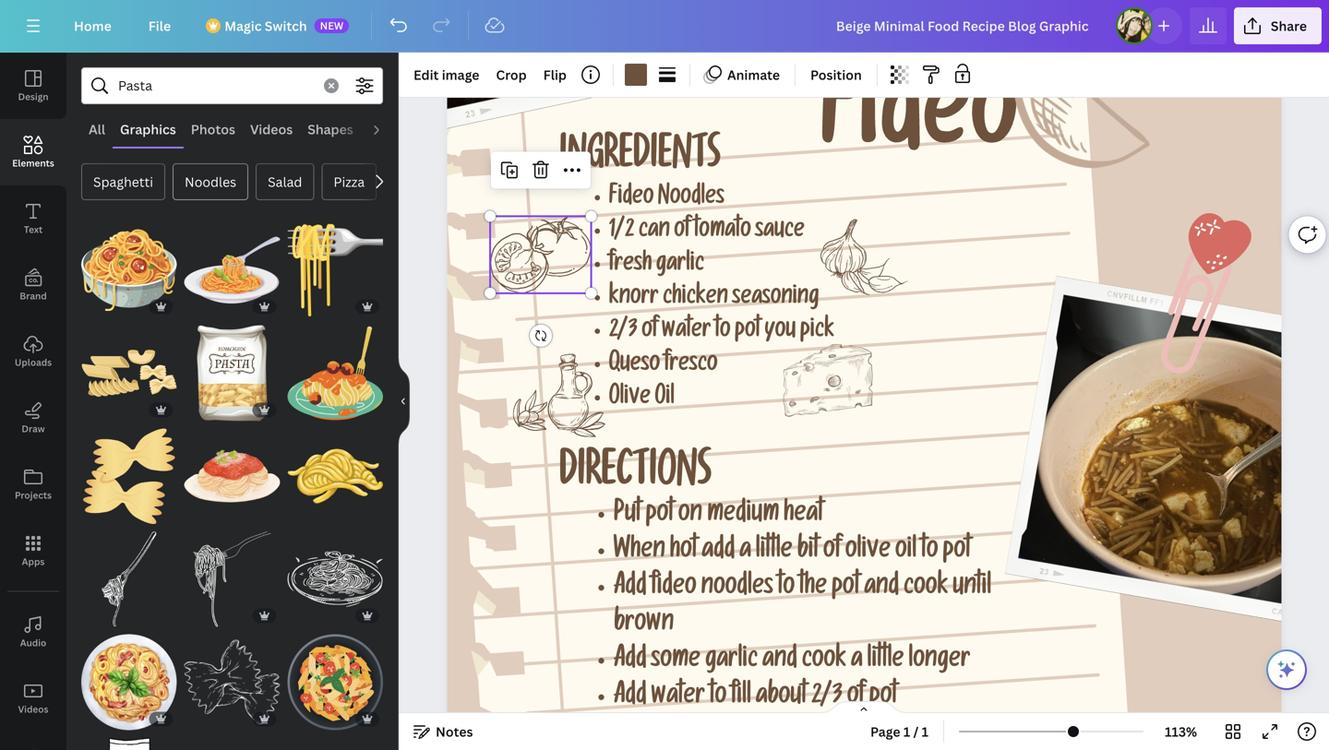 Task type: locate. For each thing, give the bounding box(es) containing it.
garlic up fill
[[705, 649, 758, 676]]

text
[[24, 223, 43, 236]]

add for add water to fill about 2/3 of pot
[[614, 685, 647, 712]]

1 vertical spatial videos
[[18, 703, 48, 716]]

Design title text field
[[821, 7, 1108, 44]]

of right can
[[674, 220, 690, 245]]

to left the
[[778, 576, 795, 603]]

0 horizontal spatial fideo
[[609, 187, 654, 212]]

1 horizontal spatial audio button
[[361, 112, 412, 147]]

and down olive
[[864, 576, 899, 603]]

fideo inside fideo noodles 1/2 can of tomato sauce
[[609, 187, 654, 212]]

1 horizontal spatial noodles
[[658, 187, 725, 212]]

cook inside "add fideo noodles to the pot and cook until brown"
[[904, 576, 948, 603]]

photos
[[191, 120, 235, 138]]

1 horizontal spatial audio
[[368, 120, 405, 138]]

0 horizontal spatial audio
[[20, 637, 46, 649]]

0 vertical spatial and
[[864, 576, 899, 603]]

a
[[740, 539, 751, 566], [851, 649, 863, 676]]

oil
[[895, 539, 917, 566]]

videos inside side panel tab list
[[18, 703, 48, 716]]

0 vertical spatial 2/3
[[609, 320, 638, 345]]

0 horizontal spatial videos
[[18, 703, 48, 716]]

pizza button
[[322, 163, 377, 200]]

bag of pasta image
[[81, 738, 177, 750]]

olive oil hand drawn image
[[513, 354, 606, 437]]

113%
[[1165, 723, 1197, 741]]

1 horizontal spatial videos button
[[243, 112, 300, 147]]

medium
[[707, 503, 779, 530]]

uploads button
[[0, 318, 66, 385]]

2 add from the top
[[614, 649, 647, 676]]

queso
[[609, 354, 660, 379]]

videos button
[[243, 112, 300, 147], [0, 666, 66, 732]]

add
[[702, 539, 735, 566]]

modern geometric farfalle pasta noodle image
[[81, 429, 177, 524]]

0 horizontal spatial 2/3
[[609, 320, 638, 345]]

noodles up tomato
[[658, 187, 725, 212]]

noodles inside fideo noodles 1/2 can of tomato sauce
[[658, 187, 725, 212]]

audio down the apps
[[20, 637, 46, 649]]

2/3 down knorr
[[609, 320, 638, 345]]

some
[[651, 649, 701, 676]]

audio button down the apps
[[0, 599, 66, 666]]

audio
[[368, 120, 405, 138], [20, 637, 46, 649]]

oil
[[655, 387, 675, 412]]

0 vertical spatial add
[[614, 576, 647, 603]]

1 horizontal spatial and
[[864, 576, 899, 603]]

1 vertical spatial audio
[[20, 637, 46, 649]]

olive
[[609, 387, 651, 412]]

bit
[[797, 539, 819, 566]]

homemade pasta in bag image
[[184, 326, 280, 421]]

shapes
[[308, 120, 353, 138]]

pizza
[[334, 173, 365, 191]]

water up fresco
[[662, 320, 711, 345]]

0 horizontal spatial a
[[740, 539, 751, 566]]

the
[[799, 576, 827, 603]]

1 vertical spatial a
[[851, 649, 863, 676]]

0 horizontal spatial audio button
[[0, 599, 66, 666]]

0 vertical spatial cook
[[904, 576, 948, 603]]

1 vertical spatial audio button
[[0, 599, 66, 666]]

0 horizontal spatial cook
[[802, 649, 847, 676]]

cook up about
[[802, 649, 847, 676]]

1 horizontal spatial 1
[[922, 723, 929, 741]]

salad
[[268, 173, 302, 191]]

1 horizontal spatial 2/3
[[811, 685, 843, 712]]

little
[[756, 539, 793, 566], [867, 649, 904, 676]]

pot right the
[[832, 576, 860, 603]]

illustration of italian pasta with stainless steel fork image
[[287, 222, 383, 318]]

fill
[[731, 685, 751, 712]]

watercolor italian food spaghetti image
[[184, 429, 280, 524]]

water down some in the bottom of the page
[[651, 685, 705, 712]]

1 vertical spatial 2/3
[[811, 685, 843, 712]]

brown
[[614, 612, 674, 639]]

113% button
[[1151, 717, 1211, 747]]

2/3
[[609, 320, 638, 345], [811, 685, 843, 712]]

videos
[[250, 120, 293, 138], [18, 703, 48, 716]]

magic switch
[[224, 17, 307, 35]]

audio right shapes
[[368, 120, 405, 138]]

1 vertical spatial little
[[867, 649, 904, 676]]

1 vertical spatial add
[[614, 649, 647, 676]]

little up show pages image
[[867, 649, 904, 676]]

1 vertical spatial garlic
[[705, 649, 758, 676]]

hide image
[[398, 357, 410, 446]]

2/3 inside knorr chicken seasoning 2/3 of water to pot you pick queso fresco olive oil
[[609, 320, 638, 345]]

spaghetti button
[[81, 163, 165, 200]]

edit image button
[[406, 60, 487, 90]]

add
[[614, 576, 647, 603], [614, 649, 647, 676], [614, 685, 647, 712]]

pot left you
[[735, 320, 760, 345]]

to down chicken
[[715, 320, 731, 345]]

0 vertical spatial videos
[[250, 120, 293, 138]]

1 right /
[[922, 723, 929, 741]]

0 vertical spatial little
[[756, 539, 793, 566]]

1 horizontal spatial cook
[[904, 576, 948, 603]]

0 horizontal spatial little
[[756, 539, 793, 566]]

home
[[74, 17, 111, 35]]

2/3 right about
[[811, 685, 843, 712]]

1 vertical spatial cook
[[802, 649, 847, 676]]

cook down oil
[[904, 576, 948, 603]]

a up show pages image
[[851, 649, 863, 676]]

longer
[[909, 649, 970, 676]]

add inside "add fideo noodles to the pot and cook until brown"
[[614, 576, 647, 603]]

group
[[81, 211, 177, 318], [184, 222, 280, 318], [287, 222, 383, 318], [81, 314, 177, 421], [184, 314, 280, 421], [287, 314, 383, 421], [81, 418, 177, 524], [184, 418, 280, 524], [287, 418, 383, 524], [81, 521, 177, 627], [184, 521, 280, 627], [287, 532, 383, 627], [81, 624, 177, 730], [287, 624, 383, 730], [184, 635, 280, 730], [81, 727, 177, 750], [357, 727, 379, 749]]

1 vertical spatial and
[[762, 649, 797, 676]]

0 horizontal spatial 1
[[904, 723, 910, 741]]

brand
[[20, 290, 47, 302]]

a right the add
[[740, 539, 751, 566]]

add some garlic and cook a little longer
[[614, 649, 970, 676]]

0 vertical spatial water
[[662, 320, 711, 345]]

little left the bit
[[756, 539, 793, 566]]

0 vertical spatial garlic
[[656, 254, 704, 279]]

garlic
[[656, 254, 704, 279], [705, 649, 758, 676]]

seasoning
[[732, 287, 819, 312]]

flip
[[543, 66, 567, 84]]

audio button
[[361, 112, 412, 147], [0, 599, 66, 666]]

of
[[674, 220, 690, 245], [642, 320, 658, 345], [823, 539, 841, 566], [847, 685, 865, 712]]

1 add from the top
[[614, 576, 647, 603]]

side panel tab list
[[0, 53, 66, 750]]

to right oil
[[921, 539, 938, 566]]

share button
[[1234, 7, 1322, 44]]

animate button
[[698, 60, 787, 90]]

of up queso
[[642, 320, 658, 345]]

painterly bigoli pasta image
[[287, 429, 383, 524]]

1 left /
[[904, 723, 910, 741]]

pasta carbonara with basil image
[[81, 635, 177, 730]]

#725039 image
[[625, 64, 647, 86], [625, 64, 647, 86]]

add for add some garlic and cook a little longer
[[614, 649, 647, 676]]

to
[[715, 320, 731, 345], [921, 539, 938, 566], [778, 576, 795, 603], [710, 685, 727, 712]]

noodles down photos button
[[185, 173, 236, 191]]

1 horizontal spatial videos
[[250, 120, 293, 138]]

new
[[320, 18, 344, 32]]

noodles button
[[173, 163, 248, 200]]

audio button right shapes
[[361, 112, 412, 147]]

put pot on medium heat
[[614, 503, 823, 530]]

position button
[[803, 60, 869, 90]]

pot inside knorr chicken seasoning 2/3 of water to pot you pick queso fresco olive oil
[[735, 320, 760, 345]]

0 horizontal spatial videos button
[[0, 666, 66, 732]]

0 horizontal spatial noodles
[[185, 173, 236, 191]]

fideo
[[820, 72, 1018, 181], [609, 187, 654, 212]]

salad button
[[256, 163, 314, 200]]

1 vertical spatial fideo
[[609, 187, 654, 212]]

to inside knorr chicken seasoning 2/3 of water to pot you pick queso fresco olive oil
[[715, 320, 731, 345]]

apps button
[[0, 518, 66, 584]]

0 vertical spatial fideo
[[820, 72, 1018, 181]]

1
[[904, 723, 910, 741], [922, 723, 929, 741]]

1 horizontal spatial fideo
[[820, 72, 1018, 181]]

1 vertical spatial videos button
[[0, 666, 66, 732]]

when hot add a little bit of olive oil to pot
[[614, 539, 971, 566]]

and
[[864, 576, 899, 603], [762, 649, 797, 676]]

garlic up chicken
[[656, 254, 704, 279]]

1/2
[[609, 220, 635, 245]]

cook
[[904, 576, 948, 603], [802, 649, 847, 676]]

3 add from the top
[[614, 685, 647, 712]]

noodles
[[185, 173, 236, 191], [658, 187, 725, 212]]

and up about
[[762, 649, 797, 676]]

water inside knorr chicken seasoning 2/3 of water to pot you pick queso fresco olive oil
[[662, 320, 711, 345]]

pot
[[735, 320, 760, 345], [646, 503, 674, 530], [943, 539, 971, 566], [832, 576, 860, 603], [869, 685, 897, 712]]

0 vertical spatial audio button
[[361, 112, 412, 147]]

spaghetti
[[93, 173, 153, 191]]

of right the bit
[[823, 539, 841, 566]]

notes button
[[406, 717, 480, 747]]

2 vertical spatial add
[[614, 685, 647, 712]]

add for add fideo noodles to the pot and cook until brown
[[614, 576, 647, 603]]



Task type: describe. For each thing, give the bounding box(es) containing it.
graphics button
[[113, 112, 184, 147]]

fresh garlic
[[609, 254, 704, 279]]

edit
[[414, 66, 439, 84]]

0 vertical spatial audio
[[368, 120, 405, 138]]

fideo for fideo noodles 1/2 can of tomato sauce
[[609, 187, 654, 212]]

all
[[89, 120, 105, 138]]

design button
[[0, 53, 66, 119]]

heat
[[784, 503, 823, 530]]

brand button
[[0, 252, 66, 318]]

pot up page
[[869, 685, 897, 712]]

share
[[1271, 17, 1307, 35]]

you
[[765, 320, 796, 345]]

noodles inside button
[[185, 173, 236, 191]]

put
[[614, 503, 641, 530]]

elements
[[12, 157, 54, 169]]

audio inside side panel tab list
[[20, 637, 46, 649]]

home link
[[59, 7, 126, 44]]

0 horizontal spatial and
[[762, 649, 797, 676]]

design
[[18, 90, 49, 103]]

show pages image
[[820, 701, 908, 715]]

pot left on on the right
[[646, 503, 674, 530]]

/
[[913, 723, 919, 741]]

fresco
[[664, 354, 718, 379]]

textured pasta with meatballs image
[[287, 326, 383, 421]]

pot up until
[[943, 539, 971, 566]]

canva assistant image
[[1276, 659, 1298, 681]]

notes
[[436, 723, 473, 741]]

graphics
[[120, 120, 176, 138]]

tomato
[[694, 220, 751, 245]]

draw
[[22, 423, 45, 435]]

Search elements search field
[[118, 68, 313, 103]]

until
[[953, 576, 992, 603]]

pick
[[800, 320, 834, 345]]

page
[[870, 723, 900, 741]]

1 horizontal spatial little
[[867, 649, 904, 676]]

italian pasta image
[[184, 222, 280, 318]]

crop button
[[489, 60, 534, 90]]

1 vertical spatial water
[[651, 685, 705, 712]]

on
[[678, 503, 703, 530]]

bowl of spaghetti illustration image
[[81, 222, 177, 318]]

edit image
[[414, 66, 479, 84]]

pasta image
[[81, 326, 177, 421]]

pasta penne italian food. image
[[287, 635, 383, 730]]

add water to fill about 2/3 of pot
[[614, 685, 897, 712]]

projects
[[15, 489, 52, 502]]

image
[[442, 66, 479, 84]]

to inside "add fideo noodles to the pot and cook until brown"
[[778, 576, 795, 603]]

apps
[[22, 556, 45, 568]]

file
[[148, 17, 171, 35]]

chicken
[[663, 287, 728, 312]]

hot
[[670, 539, 697, 566]]

1 1 from the left
[[904, 723, 910, 741]]

0 vertical spatial a
[[740, 539, 751, 566]]

shapes button
[[300, 112, 361, 147]]

animate
[[727, 66, 780, 84]]

projects button
[[0, 451, 66, 518]]

fideo noodles 1/2 can of tomato sauce
[[609, 187, 805, 245]]

flip button
[[536, 60, 574, 90]]

to left fill
[[710, 685, 727, 712]]

photos button
[[184, 112, 243, 147]]

olive
[[845, 539, 891, 566]]

and inside "add fideo noodles to the pot and cook until brown"
[[864, 576, 899, 603]]

noodles
[[701, 576, 773, 603]]

elements button
[[0, 119, 66, 186]]

when
[[614, 539, 665, 566]]

crop
[[496, 66, 527, 84]]

all button
[[81, 112, 113, 147]]

of down add some garlic and cook a little longer
[[847, 685, 865, 712]]

magic
[[224, 17, 262, 35]]

directions
[[559, 456, 711, 500]]

draw button
[[0, 385, 66, 451]]

ingredients
[[559, 140, 721, 181]]

1 horizontal spatial a
[[851, 649, 863, 676]]

pot inside "add fideo noodles to the pot and cook until brown"
[[832, 576, 860, 603]]

fideo for fideo
[[820, 72, 1018, 181]]

position
[[810, 66, 862, 84]]

about
[[756, 685, 807, 712]]

fideo
[[651, 576, 697, 603]]

uploads
[[15, 356, 52, 369]]

sauce
[[755, 220, 805, 245]]

add fideo noodles to the pot and cook until brown
[[614, 576, 992, 639]]

0 vertical spatial videos button
[[243, 112, 300, 147]]

of inside knorr chicken seasoning 2/3 of water to pot you pick queso fresco olive oil
[[642, 320, 658, 345]]

file button
[[134, 7, 186, 44]]

knorr
[[609, 287, 659, 312]]

knorr chicken seasoning 2/3 of water to pot you pick queso fresco olive oil
[[609, 287, 834, 412]]

2 1 from the left
[[922, 723, 929, 741]]

can
[[639, 220, 670, 245]]

main menu bar
[[0, 0, 1329, 53]]

text button
[[0, 186, 66, 252]]

switch
[[265, 17, 307, 35]]

page 1 / 1
[[870, 723, 929, 741]]

of inside fideo noodles 1/2 can of tomato sauce
[[674, 220, 690, 245]]

fresh
[[609, 254, 652, 279]]



Task type: vqa. For each thing, say whether or not it's contained in the screenshot.
Input field to search for apps search box
no



